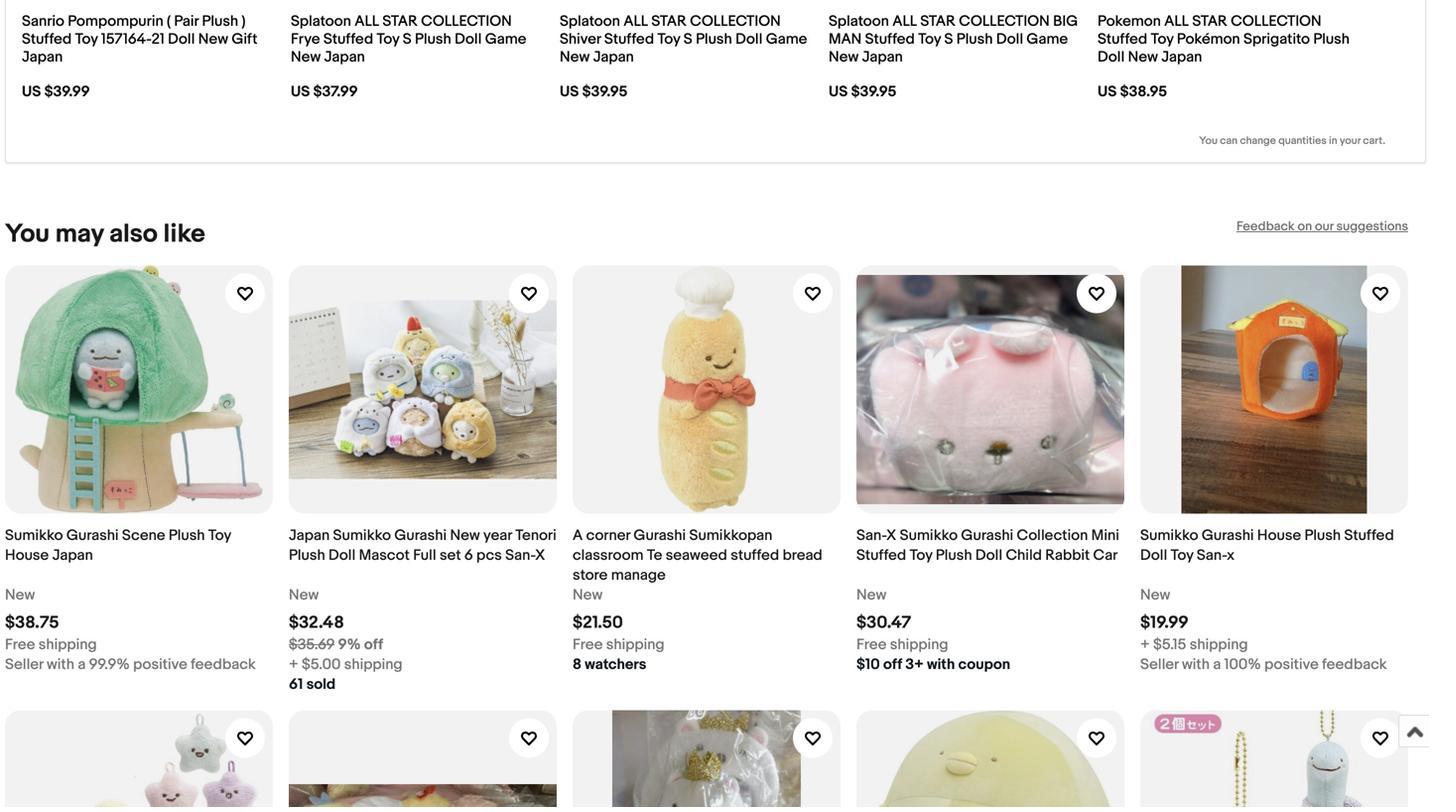 Task type: describe. For each thing, give the bounding box(es) containing it.
toy inside pokemon all star collection stuffed toy pokémon sprigatito plush doll new japan
[[1151, 30, 1174, 48]]

s inside splatoon all star collection big man stuffed toy s plush doll game new japan
[[945, 30, 954, 48]]

san- inside japan sumikko gurashi new year tenori plush doll mascot full set 6 pcs san-x
[[506, 547, 535, 564]]

splatoon for splatoon all star collection shiver stuffed toy s plush doll game new japan
[[560, 12, 620, 30]]

rabbit
[[1046, 547, 1090, 564]]

3+
[[906, 656, 924, 674]]

new inside sanrio pompompurin ( pair plush ) stuffed toy 157164-21 doll new gift japan
[[198, 30, 228, 48]]

free for $30.47
[[857, 636, 887, 654]]

$38.75 text field
[[5, 613, 59, 633]]

feedback on our suggestions
[[1237, 219, 1409, 234]]

star for big
[[921, 12, 956, 30]]

doll inside sanrio pompompurin ( pair plush ) stuffed toy 157164-21 doll new gift japan
[[168, 30, 195, 48]]

new inside new $30.47 free shipping $10 off 3+ with coupon
[[857, 586, 887, 604]]

doll inside pokemon all star collection stuffed toy pokémon sprigatito plush doll new japan
[[1098, 48, 1125, 66]]

sumikko inside japan sumikko gurashi new year tenori plush doll mascot full set 6 pcs san-x
[[333, 527, 391, 545]]

157164-
[[101, 30, 151, 48]]

us $39.99
[[22, 83, 90, 101]]

$10
[[857, 656, 880, 674]]

feedback inside new $38.75 free shipping seller with a 99.9% positive feedback
[[191, 656, 256, 674]]

(
[[167, 12, 171, 30]]

you for you may also like
[[5, 219, 50, 250]]

splatoon all star collection big man stuffed toy s plush doll game new japan link
[[829, 2, 1082, 68]]

plush inside splatoon all star collection frye stuffed toy s plush doll game new japan
[[415, 30, 452, 48]]

a inside new $38.75 free shipping seller with a 99.9% positive feedback
[[78, 656, 86, 674]]

21
[[151, 30, 165, 48]]

free shipping text field for $30.47
[[857, 635, 949, 655]]

free inside a corner gurashi sumikkopan classroom te seaweed stuffed bread store manage new $21.50 free shipping 8 watchers
[[573, 636, 603, 654]]

feedback inside new $19.99 + $5.15 shipping seller with a 100% positive feedback
[[1323, 656, 1388, 674]]

year
[[484, 527, 512, 545]]

japan inside splatoon all star collection frye stuffed toy s plush doll game new japan
[[324, 48, 365, 66]]

Free shipping text field
[[5, 635, 97, 655]]

splatoon all star collection frye stuffed toy s plush doll game new japan
[[291, 12, 527, 66]]

big
[[1054, 12, 1079, 30]]

$19.99 text field
[[1141, 613, 1189, 633]]

sanrio pompompurin ( pair plush ) stuffed toy 157164-21 doll new gift japan
[[22, 12, 258, 66]]

new $32.48 $35.69 9% off + $5.00 shipping 61 sold
[[289, 586, 403, 694]]

8
[[573, 656, 582, 674]]

japan inside splatoon all star collection shiver stuffed toy s plush doll game new japan
[[593, 48, 634, 66]]

free shipping text field for $21.50
[[573, 635, 665, 655]]

toy inside sanrio pompompurin ( pair plush ) stuffed toy 157164-21 doll new gift japan
[[75, 30, 98, 48]]

all for splatoon all star collection big man stuffed toy s plush doll game new japan
[[893, 12, 918, 30]]

house inside the sumikko gurashi house plush stuffed doll toy san-x
[[1258, 527, 1302, 545]]

us for splatoon all star collection shiver stuffed toy s plush doll game new japan
[[560, 83, 579, 101]]

pokemon
[[1098, 12, 1162, 30]]

plush inside splatoon all star collection shiver stuffed toy s plush doll game new japan
[[696, 30, 733, 48]]

us for splatoon all star collection big man stuffed toy s plush doll game new japan
[[829, 83, 848, 101]]

$37.99
[[313, 83, 358, 101]]

store
[[573, 566, 608, 584]]

sanrio pompompurin ( pair plush ) stuffed toy 157164-21 doll new gift japan link
[[22, 2, 275, 68]]

toy inside the sumikko gurashi house plush stuffed doll toy san-x
[[1171, 547, 1194, 564]]

bread
[[783, 547, 823, 564]]

s for $39.95
[[684, 30, 693, 48]]

stuffed inside splatoon all star collection frye stuffed toy s plush doll game new japan
[[324, 30, 373, 48]]

set
[[440, 547, 461, 564]]

gift
[[232, 30, 258, 48]]

us $38.95
[[1098, 83, 1168, 101]]

sumikko inside sumikko gurashi scene plush toy house japan
[[5, 527, 63, 545]]

plush inside japan sumikko gurashi new year tenori plush doll mascot full set 6 pcs san-x
[[289, 547, 325, 564]]

pokemon all star collection stuffed toy pokémon sprigatito plush doll new japan
[[1098, 12, 1350, 66]]

doll inside san-x sumikko gurashi collection mini stuffed toy plush doll child rabbit car
[[976, 547, 1003, 564]]

full
[[413, 547, 437, 564]]

gurashi inside japan sumikko gurashi new year tenori plush doll mascot full set 6 pcs san-x
[[395, 527, 447, 545]]

te
[[647, 547, 663, 564]]

sumikko gurashi house plush stuffed doll toy san-x
[[1141, 527, 1395, 564]]

san-x sumikko gurashi collection mini stuffed toy plush doll child rabbit car
[[857, 527, 1120, 564]]

with inside new $30.47 free shipping $10 off 3+ with coupon
[[928, 656, 956, 674]]

sprigatito
[[1244, 30, 1311, 48]]

suggestions
[[1337, 219, 1409, 234]]

mascot
[[359, 547, 410, 564]]

100%
[[1225, 656, 1262, 674]]

sumikko gurashi scene plush toy house japan
[[5, 527, 231, 564]]

pair
[[174, 12, 199, 30]]

list containing $38.75
[[5, 250, 1425, 807]]

scene
[[122, 527, 165, 545]]

cart.
[[1364, 135, 1386, 147]]

plush inside sanrio pompompurin ( pair plush ) stuffed toy 157164-21 doll new gift japan
[[202, 12, 238, 30]]

toy inside splatoon all star collection big man stuffed toy s plush doll game new japan
[[919, 30, 941, 48]]

stuffed
[[731, 547, 780, 564]]

japan inside sumikko gurashi scene plush toy house japan
[[52, 547, 93, 564]]

stuffed inside sanrio pompompurin ( pair plush ) stuffed toy 157164-21 doll new gift japan
[[22, 30, 72, 48]]

collection for splatoon all star collection big man stuffed toy s plush doll game new japan
[[959, 12, 1050, 30]]

us $39.95 for new
[[829, 83, 897, 101]]

stuffed inside splatoon all star collection shiver stuffed toy s plush doll game new japan
[[605, 30, 655, 48]]

New text field
[[857, 585, 887, 605]]

doll inside japan sumikko gurashi new year tenori plush doll mascot full set 6 pcs san-x
[[329, 547, 356, 564]]

japan inside sanrio pompompurin ( pair plush ) stuffed toy 157164-21 doll new gift japan
[[22, 48, 63, 66]]

$10 off 3+ with coupon text field
[[857, 655, 1011, 675]]

feedback
[[1237, 219, 1295, 234]]

a corner gurashi sumikkopan classroom te seaweed stuffed bread store manage new $21.50 free shipping 8 watchers
[[573, 527, 823, 674]]

shipping inside a corner gurashi sumikkopan classroom te seaweed stuffed bread store manage new $21.50 free shipping 8 watchers
[[606, 636, 665, 654]]

seller inside new $19.99 + $5.15 shipping seller with a 100% positive feedback
[[1141, 656, 1179, 674]]

pokémon
[[1177, 30, 1241, 48]]

previous price $35.69 9% off text field
[[289, 635, 383, 655]]

pokemon all star collection stuffed toy pokémon sprigatito plush doll new japan link
[[1098, 2, 1351, 68]]

pcs
[[477, 547, 502, 564]]

plush inside sumikko gurashi scene plush toy house japan
[[169, 527, 205, 545]]

x
[[1227, 547, 1235, 564]]

us for pokemon all star collection stuffed toy pokémon sprigatito plush doll new japan
[[1098, 83, 1117, 101]]

you can change quantities in your cart.
[[1200, 135, 1386, 147]]

new inside new $38.75 free shipping seller with a 99.9% positive feedback
[[5, 586, 35, 604]]

toy inside sumikko gurashi scene plush toy house japan
[[208, 527, 231, 545]]

$5.15
[[1154, 636, 1187, 654]]

doll inside splatoon all star collection big man stuffed toy s plush doll game new japan
[[997, 30, 1024, 48]]

positive inside new $38.75 free shipping seller with a 99.9% positive feedback
[[133, 656, 187, 674]]

+ inside new $19.99 + $5.15 shipping seller with a 100% positive feedback
[[1141, 636, 1150, 654]]

new text field for $38.75
[[5, 585, 35, 605]]

sumikkopan
[[690, 527, 773, 545]]

doll inside splatoon all star collection shiver stuffed toy s plush doll game new japan
[[736, 30, 763, 48]]

man
[[829, 30, 862, 48]]

us for sanrio pompompurin ( pair plush ) stuffed toy 157164-21 doll new gift japan
[[22, 83, 41, 101]]

$38.75
[[5, 613, 59, 633]]

sumikko inside san-x sumikko gurashi collection mini stuffed toy plush doll child rabbit car
[[900, 527, 958, 545]]

doll inside the sumikko gurashi house plush stuffed doll toy san-x
[[1141, 547, 1168, 564]]

$39.95 for japan
[[583, 83, 628, 101]]

new text field for $32.48
[[289, 585, 319, 605]]

pompompurin
[[68, 12, 164, 30]]

+ inside new $32.48 $35.69 9% off + $5.00 shipping 61 sold
[[289, 656, 299, 674]]

61 sold text field
[[289, 675, 336, 695]]

gurashi inside the sumikko gurashi house plush stuffed doll toy san-x
[[1202, 527, 1255, 545]]

all for splatoon all star collection shiver stuffed toy s plush doll game new japan
[[624, 12, 648, 30]]

house inside sumikko gurashi scene plush toy house japan
[[5, 547, 49, 564]]

collection for splatoon all star collection shiver stuffed toy s plush doll game new japan
[[690, 12, 781, 30]]

gurashi inside san-x sumikko gurashi collection mini stuffed toy plush doll child rabbit car
[[962, 527, 1014, 545]]

feedback on our suggestions link
[[1237, 219, 1409, 234]]

you may also like
[[5, 219, 205, 250]]

$21.50
[[573, 613, 623, 633]]

seaweed
[[666, 547, 728, 564]]

in
[[1330, 135, 1338, 147]]

plush inside san-x sumikko gurashi collection mini stuffed toy plush doll child rabbit car
[[936, 547, 973, 564]]

new inside splatoon all star collection frye stuffed toy s plush doll game new japan
[[291, 48, 321, 66]]

plush inside pokemon all star collection stuffed toy pokémon sprigatito plush doll new japan
[[1314, 30, 1350, 48]]

a
[[573, 527, 583, 545]]

splatoon for splatoon all star collection big man stuffed toy s plush doll game new japan
[[829, 12, 890, 30]]

shiver
[[560, 30, 601, 48]]

$32.48
[[289, 613, 344, 633]]

child
[[1006, 547, 1043, 564]]

9%
[[338, 636, 361, 654]]

new inside japan sumikko gurashi new year tenori plush doll mascot full set 6 pcs san-x
[[450, 527, 480, 545]]



Task type: vqa. For each thing, say whether or not it's contained in the screenshot.


Task type: locate. For each thing, give the bounding box(es) containing it.
star right shiver
[[652, 12, 687, 30]]

sold
[[307, 676, 336, 694]]

$38.95
[[1121, 83, 1168, 101]]

3 star from the left
[[921, 12, 956, 30]]

5 us from the left
[[1098, 83, 1117, 101]]

2 free shipping text field from the left
[[857, 635, 949, 655]]

collection for splatoon all star collection frye stuffed toy s plush doll game new japan
[[421, 12, 512, 30]]

splatoon for splatoon all star collection frye stuffed toy s plush doll game new japan
[[291, 12, 351, 30]]

toy left x
[[1171, 547, 1194, 564]]

$19.99
[[1141, 613, 1189, 633]]

1 horizontal spatial free shipping text field
[[857, 635, 949, 655]]

1 vertical spatial +
[[289, 656, 299, 674]]

2 splatoon from the left
[[560, 12, 620, 30]]

1 s from the left
[[403, 30, 412, 48]]

all inside splatoon all star collection frye stuffed toy s plush doll game new japan
[[355, 12, 379, 30]]

shipping down $38.75 in the left bottom of the page
[[38, 636, 97, 654]]

star inside splatoon all star collection frye stuffed toy s plush doll game new japan
[[383, 12, 418, 30]]

1 us from the left
[[22, 83, 41, 101]]

collection
[[1017, 527, 1089, 545]]

1 game from the left
[[485, 30, 527, 48]]

2 horizontal spatial with
[[1183, 656, 1210, 674]]

toy right scene
[[208, 527, 231, 545]]

a left 100%
[[1214, 656, 1222, 674]]

gurashi up te
[[634, 527, 686, 545]]

gurashi inside sumikko gurashi scene plush toy house japan
[[66, 527, 119, 545]]

new inside a corner gurashi sumikkopan classroom te seaweed stuffed bread store manage new $21.50 free shipping 8 watchers
[[573, 586, 603, 604]]

corner
[[586, 527, 631, 545]]

game left man
[[766, 30, 808, 48]]

2 game from the left
[[766, 30, 808, 48]]

all inside splatoon all star collection shiver stuffed toy s plush doll game new japan
[[624, 12, 648, 30]]

1 horizontal spatial positive
[[1265, 656, 1319, 674]]

1 vertical spatial house
[[5, 547, 49, 564]]

free down $38.75 text field
[[5, 636, 35, 654]]

with
[[47, 656, 74, 674], [928, 656, 956, 674], [1183, 656, 1210, 674]]

$30.47
[[857, 613, 912, 633]]

1 star from the left
[[383, 12, 418, 30]]

1 a from the left
[[78, 656, 86, 674]]

toy inside splatoon all star collection frye stuffed toy s plush doll game new japan
[[377, 30, 400, 48]]

8 watchers text field
[[573, 655, 647, 675]]

1 horizontal spatial us $39.95
[[829, 83, 897, 101]]

japan inside japan sumikko gurashi new year tenori plush doll mascot full set 6 pcs san-x
[[289, 527, 330, 545]]

japan
[[22, 48, 63, 66], [324, 48, 365, 66], [593, 48, 634, 66], [862, 48, 903, 66], [1162, 48, 1203, 66], [289, 527, 330, 545], [52, 547, 93, 564]]

your
[[1340, 135, 1361, 147]]

off inside new $30.47 free shipping $10 off 3+ with coupon
[[884, 656, 902, 674]]

toy up new $30.47 free shipping $10 off 3+ with coupon
[[910, 547, 933, 564]]

+ $5.00 shipping text field
[[289, 655, 403, 675]]

san-
[[857, 527, 887, 545], [506, 547, 535, 564], [1197, 547, 1227, 564]]

Seller with a 99.9% positive feedback text field
[[5, 655, 256, 675]]

1 gurashi from the left
[[66, 527, 119, 545]]

2 positive from the left
[[1265, 656, 1319, 674]]

free inside new $30.47 free shipping $10 off 3+ with coupon
[[857, 636, 887, 654]]

0 vertical spatial you
[[1200, 135, 1218, 147]]

game left pokemon
[[1027, 30, 1068, 48]]

2 gurashi from the left
[[395, 527, 447, 545]]

1 with from the left
[[47, 656, 74, 674]]

2 with from the left
[[928, 656, 956, 674]]

1 free shipping text field from the left
[[573, 635, 665, 655]]

shipping up 100%
[[1190, 636, 1249, 654]]

off inside new $32.48 $35.69 9% off + $5.00 shipping 61 sold
[[364, 636, 383, 654]]

new inside pokemon all star collection stuffed toy pokémon sprigatito plush doll new japan
[[1129, 48, 1159, 66]]

toy left pokémon
[[1151, 30, 1174, 48]]

san- down tenori
[[506, 547, 535, 564]]

with inside new $38.75 free shipping seller with a 99.9% positive feedback
[[47, 656, 74, 674]]

0 horizontal spatial free shipping text field
[[573, 635, 665, 655]]

0 horizontal spatial free
[[5, 636, 35, 654]]

game for splatoon all star collection shiver stuffed toy s plush doll game new japan
[[766, 30, 808, 48]]

splatoon all star collection big man stuffed toy s plush doll game new japan
[[829, 12, 1079, 66]]

2 horizontal spatial san-
[[1197, 547, 1227, 564]]

gurashi up full
[[395, 527, 447, 545]]

0 horizontal spatial seller
[[5, 656, 43, 674]]

all for pokemon all star collection stuffed toy pokémon sprigatito plush doll new japan
[[1165, 12, 1190, 30]]

classroom
[[573, 547, 644, 564]]

japan inside pokemon all star collection stuffed toy pokémon sprigatito plush doll new japan
[[1162, 48, 1203, 66]]

new text field up the $32.48 text field
[[289, 585, 319, 605]]

1 all from the left
[[355, 12, 379, 30]]

gurashi up x
[[1202, 527, 1255, 545]]

us $39.95
[[560, 83, 628, 101], [829, 83, 897, 101]]

0 horizontal spatial us $39.95
[[560, 83, 628, 101]]

game inside splatoon all star collection shiver stuffed toy s plush doll game new japan
[[766, 30, 808, 48]]

stuffed inside san-x sumikko gurashi collection mini stuffed toy plush doll child rabbit car
[[857, 547, 907, 564]]

plush
[[202, 12, 238, 30], [415, 30, 452, 48], [696, 30, 733, 48], [957, 30, 993, 48], [1314, 30, 1350, 48], [169, 527, 205, 545], [1305, 527, 1342, 545], [289, 547, 325, 564], [936, 547, 973, 564]]

all
[[355, 12, 379, 30], [624, 12, 648, 30], [893, 12, 918, 30], [1165, 12, 1190, 30]]

2 horizontal spatial s
[[945, 30, 954, 48]]

all right frye
[[355, 12, 379, 30]]

4 collection from the left
[[1231, 12, 1322, 30]]

1 free from the left
[[5, 636, 35, 654]]

you
[[1200, 135, 1218, 147], [5, 219, 50, 250]]

new
[[198, 30, 228, 48], [291, 48, 321, 66], [560, 48, 590, 66], [829, 48, 859, 66], [1129, 48, 1159, 66], [450, 527, 480, 545], [5, 586, 35, 604], [289, 586, 319, 604], [573, 586, 603, 604], [857, 586, 887, 604], [1141, 586, 1171, 604]]

game left shiver
[[485, 30, 527, 48]]

3 splatoon from the left
[[829, 12, 890, 30]]

new $19.99 + $5.15 shipping seller with a 100% positive feedback
[[1141, 586, 1388, 674]]

free shipping text field up watchers in the left of the page
[[573, 635, 665, 655]]

$39.95 down shiver
[[583, 83, 628, 101]]

Seller with a 100% positive feedback text field
[[1141, 655, 1388, 675]]

stuffed inside pokemon all star collection stuffed toy pokémon sprigatito plush doll new japan
[[1098, 30, 1148, 48]]

s inside splatoon all star collection shiver stuffed toy s plush doll game new japan
[[684, 30, 693, 48]]

car
[[1094, 547, 1118, 564]]

2 seller from the left
[[1141, 656, 1179, 674]]

all inside splatoon all star collection big man stuffed toy s plush doll game new japan
[[893, 12, 918, 30]]

4 us from the left
[[829, 83, 848, 101]]

toy right man
[[919, 30, 941, 48]]

$30.47 text field
[[857, 613, 912, 633]]

0 horizontal spatial house
[[5, 547, 49, 564]]

shipping up 3+
[[890, 636, 949, 654]]

2 s from the left
[[684, 30, 693, 48]]

sumikko inside the sumikko gurashi house plush stuffed doll toy san-x
[[1141, 527, 1199, 545]]

new text field down store on the bottom left of the page
[[573, 585, 603, 605]]

shipping inside new $30.47 free shipping $10 off 3+ with coupon
[[890, 636, 949, 654]]

change
[[1241, 135, 1277, 147]]

1 horizontal spatial seller
[[1141, 656, 1179, 674]]

2 us $39.95 from the left
[[829, 83, 897, 101]]

1 us $39.95 from the left
[[560, 83, 628, 101]]

$35.69
[[289, 636, 335, 654]]

gurashi left scene
[[66, 527, 119, 545]]

3 gurashi from the left
[[634, 527, 686, 545]]

a
[[78, 656, 86, 674], [1214, 656, 1222, 674]]

0 horizontal spatial splatoon
[[291, 12, 351, 30]]

1 horizontal spatial x
[[887, 527, 897, 545]]

1 horizontal spatial s
[[684, 30, 693, 48]]

+
[[1141, 636, 1150, 654], [289, 656, 299, 674]]

stuffed inside splatoon all star collection big man stuffed toy s plush doll game new japan
[[865, 30, 915, 48]]

splatoon all star collection shiver stuffed toy s plush doll game new japan
[[560, 12, 808, 66]]

you left can
[[1200, 135, 1218, 147]]

gurashi up "child"
[[962, 527, 1014, 545]]

all right shiver
[[624, 12, 648, 30]]

1 horizontal spatial game
[[766, 30, 808, 48]]

free shipping text field up 3+
[[857, 635, 949, 655]]

watchers
[[585, 656, 647, 674]]

free up $10
[[857, 636, 887, 654]]

1 horizontal spatial house
[[1258, 527, 1302, 545]]

star inside splatoon all star collection shiver stuffed toy s plush doll game new japan
[[652, 12, 687, 30]]

list
[[5, 250, 1425, 807]]

1 seller from the left
[[5, 656, 43, 674]]

may
[[55, 219, 104, 250]]

0 horizontal spatial san-
[[506, 547, 535, 564]]

0 vertical spatial off
[[364, 636, 383, 654]]

$32.48 text field
[[289, 613, 344, 633]]

3 game from the left
[[1027, 30, 1068, 48]]

1 vertical spatial you
[[5, 219, 50, 250]]

positive right 100%
[[1265, 656, 1319, 674]]

0 horizontal spatial feedback
[[191, 656, 256, 674]]

collection inside splatoon all star collection shiver stuffed toy s plush doll game new japan
[[690, 12, 781, 30]]

2 horizontal spatial game
[[1027, 30, 1068, 48]]

0 horizontal spatial with
[[47, 656, 74, 674]]

$39.95 for new
[[852, 83, 897, 101]]

s
[[403, 30, 412, 48], [684, 30, 693, 48], [945, 30, 954, 48]]

x inside japan sumikko gurashi new year tenori plush doll mascot full set 6 pcs san-x
[[535, 547, 546, 564]]

1 collection from the left
[[421, 12, 512, 30]]

us left $37.99
[[291, 83, 310, 101]]

toy right shiver
[[658, 30, 681, 48]]

us
[[22, 83, 41, 101], [291, 83, 310, 101], [560, 83, 579, 101], [829, 83, 848, 101], [1098, 83, 1117, 101]]

san- up new $19.99 + $5.15 shipping seller with a 100% positive feedback
[[1197, 547, 1227, 564]]

on
[[1298, 219, 1313, 234]]

san- inside the sumikko gurashi house plush stuffed doll toy san-x
[[1197, 547, 1227, 564]]

gurashi inside a corner gurashi sumikkopan classroom te seaweed stuffed bread store manage new $21.50 free shipping 8 watchers
[[634, 527, 686, 545]]

shipping down 9%
[[344, 656, 403, 674]]

$39.99
[[44, 83, 90, 101]]

toy
[[75, 30, 98, 48], [377, 30, 400, 48], [658, 30, 681, 48], [919, 30, 941, 48], [1151, 30, 1174, 48], [208, 527, 231, 545], [910, 547, 933, 564], [1171, 547, 1194, 564]]

4 star from the left
[[1193, 12, 1228, 30]]

new inside new $19.99 + $5.15 shipping seller with a 100% positive feedback
[[1141, 586, 1171, 604]]

6
[[465, 547, 473, 564]]

New text field
[[5, 585, 35, 605], [289, 585, 319, 605], [573, 585, 603, 605], [1141, 585, 1171, 605]]

1 horizontal spatial feedback
[[1323, 656, 1388, 674]]

2 feedback from the left
[[1323, 656, 1388, 674]]

1 horizontal spatial splatoon
[[560, 12, 620, 30]]

seller inside new $38.75 free shipping seller with a 99.9% positive feedback
[[5, 656, 43, 674]]

2 free from the left
[[573, 636, 603, 654]]

a inside new $19.99 + $5.15 shipping seller with a 100% positive feedback
[[1214, 656, 1222, 674]]

new text field up $19.99
[[1141, 585, 1171, 605]]

1 vertical spatial off
[[884, 656, 902, 674]]

x down tenori
[[535, 547, 546, 564]]

star for frye
[[383, 12, 418, 30]]

splatoon all star collection shiver stuffed toy s plush doll game new japan link
[[560, 2, 813, 68]]

shipping inside new $38.75 free shipping seller with a 99.9% positive feedback
[[38, 636, 97, 654]]

with down free shipping text field
[[47, 656, 74, 674]]

3 us from the left
[[560, 83, 579, 101]]

1 horizontal spatial a
[[1214, 656, 1222, 674]]

Free shipping text field
[[573, 635, 665, 655], [857, 635, 949, 655]]

you left the may in the left of the page
[[5, 219, 50, 250]]

2 sumikko from the left
[[333, 527, 391, 545]]

s for $37.99
[[403, 30, 412, 48]]

off right 9%
[[364, 636, 383, 654]]

game for splatoon all star collection frye stuffed toy s plush doll game new japan
[[485, 30, 527, 48]]

$5.00
[[302, 656, 341, 674]]

splatoon inside splatoon all star collection frye stuffed toy s plush doll game new japan
[[291, 12, 351, 30]]

3 new text field from the left
[[573, 585, 603, 605]]

1 horizontal spatial you
[[1200, 135, 1218, 147]]

$39.95
[[583, 83, 628, 101], [852, 83, 897, 101]]

3 with from the left
[[1183, 656, 1210, 674]]

1 positive from the left
[[133, 656, 187, 674]]

0 vertical spatial +
[[1141, 636, 1150, 654]]

game
[[485, 30, 527, 48], [766, 30, 808, 48], [1027, 30, 1068, 48]]

splatoon all star collection frye stuffed toy s plush doll game new japan link
[[291, 2, 544, 68]]

4 all from the left
[[1165, 12, 1190, 30]]

you for you can change quantities in your cart.
[[1200, 135, 1218, 147]]

star right frye
[[383, 12, 418, 30]]

all right pokemon
[[1165, 12, 1190, 30]]

our
[[1316, 219, 1334, 234]]

manage
[[611, 566, 666, 584]]

$39.95 down man
[[852, 83, 897, 101]]

house up new $19.99 + $5.15 shipping seller with a 100% positive feedback
[[1258, 527, 1302, 545]]

0 horizontal spatial game
[[485, 30, 527, 48]]

us for splatoon all star collection frye stuffed toy s plush doll game new japan
[[291, 83, 310, 101]]

doll
[[168, 30, 195, 48], [455, 30, 482, 48], [736, 30, 763, 48], [997, 30, 1024, 48], [1098, 48, 1125, 66], [329, 547, 356, 564], [976, 547, 1003, 564], [1141, 547, 1168, 564]]

$21.50 text field
[[573, 613, 623, 633]]

star left sprigatito
[[1193, 12, 1228, 30]]

also
[[109, 219, 158, 250]]

us $37.99
[[291, 83, 358, 101]]

shipping inside new $19.99 + $5.15 shipping seller with a 100% positive feedback
[[1190, 636, 1249, 654]]

us left '$39.99'
[[22, 83, 41, 101]]

1 horizontal spatial free
[[573, 636, 603, 654]]

us $39.95 down shiver
[[560, 83, 628, 101]]

feedback
[[191, 656, 256, 674], [1323, 656, 1388, 674]]

0 horizontal spatial positive
[[133, 656, 187, 674]]

a left 99.9%
[[78, 656, 86, 674]]

plush inside splatoon all star collection big man stuffed toy s plush doll game new japan
[[957, 30, 993, 48]]

5 gurashi from the left
[[1202, 527, 1255, 545]]

off left 3+
[[884, 656, 902, 674]]

4 new text field from the left
[[1141, 585, 1171, 605]]

x
[[887, 527, 897, 545], [535, 547, 546, 564]]

splatoon inside splatoon all star collection shiver stuffed toy s plush doll game new japan
[[560, 12, 620, 30]]

2 all from the left
[[624, 12, 648, 30]]

shipping
[[38, 636, 97, 654], [606, 636, 665, 654], [890, 636, 949, 654], [1190, 636, 1249, 654], [344, 656, 403, 674]]

us $39.95 down man
[[829, 83, 897, 101]]

collection for pokemon all star collection stuffed toy pokémon sprigatito plush doll new japan
[[1231, 12, 1322, 30]]

1 horizontal spatial +
[[1141, 636, 1150, 654]]

gurashi
[[66, 527, 119, 545], [395, 527, 447, 545], [634, 527, 686, 545], [962, 527, 1014, 545], [1202, 527, 1255, 545]]

x inside san-x sumikko gurashi collection mini stuffed toy plush doll child rabbit car
[[887, 527, 897, 545]]

japan inside splatoon all star collection big man stuffed toy s plush doll game new japan
[[862, 48, 903, 66]]

house up $38.75 text field
[[5, 547, 49, 564]]

61
[[289, 676, 303, 694]]

3 sumikko from the left
[[900, 527, 958, 545]]

4 sumikko from the left
[[1141, 527, 1199, 545]]

positive inside new $19.99 + $5.15 shipping seller with a 100% positive feedback
[[1265, 656, 1319, 674]]

house
[[1258, 527, 1302, 545], [5, 547, 49, 564]]

seller down $5.15
[[1141, 656, 1179, 674]]

+ left $5.15
[[1141, 636, 1150, 654]]

2 horizontal spatial free
[[857, 636, 887, 654]]

sumikko up new $30.47 free shipping $10 off 3+ with coupon
[[900, 527, 958, 545]]

1 splatoon from the left
[[291, 12, 351, 30]]

2 new text field from the left
[[289, 585, 319, 605]]

+ $5.15 shipping text field
[[1141, 635, 1249, 655]]

1 new text field from the left
[[5, 585, 35, 605]]

1 horizontal spatial san-
[[857, 527, 887, 545]]

toy right frye
[[377, 30, 400, 48]]

mini
[[1092, 527, 1120, 545]]

game inside splatoon all star collection big man stuffed toy s plush doll game new japan
[[1027, 30, 1068, 48]]

1 horizontal spatial $39.95
[[852, 83, 897, 101]]

doll inside splatoon all star collection frye stuffed toy s plush doll game new japan
[[455, 30, 482, 48]]

2 a from the left
[[1214, 656, 1222, 674]]

all for splatoon all star collection frye stuffed toy s plush doll game new japan
[[355, 12, 379, 30]]

+ up 61 at the bottom of page
[[289, 656, 299, 674]]

off
[[364, 636, 383, 654], [884, 656, 902, 674]]

0 horizontal spatial x
[[535, 547, 546, 564]]

2 us from the left
[[291, 83, 310, 101]]

collection
[[421, 12, 512, 30], [690, 12, 781, 30], [959, 12, 1050, 30], [1231, 12, 1322, 30]]

seller
[[5, 656, 43, 674], [1141, 656, 1179, 674]]

free inside new $38.75 free shipping seller with a 99.9% positive feedback
[[5, 636, 35, 654]]

us down shiver
[[560, 83, 579, 101]]

game inside splatoon all star collection frye stuffed toy s plush doll game new japan
[[485, 30, 527, 48]]

can
[[1221, 135, 1238, 147]]

stuffed
[[22, 30, 72, 48], [324, 30, 373, 48], [605, 30, 655, 48], [865, 30, 915, 48], [1098, 30, 1148, 48], [1345, 527, 1395, 545], [857, 547, 907, 564]]

collection inside pokemon all star collection stuffed toy pokémon sprigatito plush doll new japan
[[1231, 12, 1322, 30]]

star for shiver
[[652, 12, 687, 30]]

2 star from the left
[[652, 12, 687, 30]]

toy inside splatoon all star collection shiver stuffed toy s plush doll game new japan
[[658, 30, 681, 48]]

1 feedback from the left
[[191, 656, 256, 674]]

new inside splatoon all star collection shiver stuffed toy s plush doll game new japan
[[560, 48, 590, 66]]

1 sumikko from the left
[[5, 527, 63, 545]]

)
[[242, 12, 246, 30]]

new text field up $38.75 text field
[[5, 585, 35, 605]]

1 horizontal spatial with
[[928, 656, 956, 674]]

1 $39.95 from the left
[[583, 83, 628, 101]]

new inside splatoon all star collection big man stuffed toy s plush doll game new japan
[[829, 48, 859, 66]]

japan sumikko gurashi new year tenori plush doll mascot full set 6 pcs san-x
[[289, 527, 557, 564]]

new $30.47 free shipping $10 off 3+ with coupon
[[857, 586, 1011, 674]]

sumikko right mini
[[1141, 527, 1199, 545]]

coupon
[[959, 656, 1011, 674]]

us down man
[[829, 83, 848, 101]]

with right 3+
[[928, 656, 956, 674]]

with down the "+ $5.15 shipping" 'text field'
[[1183, 656, 1210, 674]]

star inside splatoon all star collection big man stuffed toy s plush doll game new japan
[[921, 12, 956, 30]]

like
[[163, 219, 205, 250]]

us left $38.95
[[1098, 83, 1117, 101]]

2 collection from the left
[[690, 12, 781, 30]]

0 vertical spatial x
[[887, 527, 897, 545]]

x up new text box
[[887, 527, 897, 545]]

us $39.95 for japan
[[560, 83, 628, 101]]

s inside splatoon all star collection frye stuffed toy s plush doll game new japan
[[403, 30, 412, 48]]

0 horizontal spatial you
[[5, 219, 50, 250]]

star for stuffed
[[1193, 12, 1228, 30]]

4 gurashi from the left
[[962, 527, 1014, 545]]

1 vertical spatial x
[[535, 547, 546, 564]]

all right man
[[893, 12, 918, 30]]

san- inside san-x sumikko gurashi collection mini stuffed toy plush doll child rabbit car
[[857, 527, 887, 545]]

1 horizontal spatial off
[[884, 656, 902, 674]]

sanrio
[[22, 12, 64, 30]]

99.9%
[[89, 656, 130, 674]]

star right man
[[921, 12, 956, 30]]

2 horizontal spatial splatoon
[[829, 12, 890, 30]]

sumikko up $38.75 in the left bottom of the page
[[5, 527, 63, 545]]

3 all from the left
[[893, 12, 918, 30]]

quantities
[[1279, 135, 1327, 147]]

tenori
[[516, 527, 557, 545]]

new $38.75 free shipping seller with a 99.9% positive feedback
[[5, 586, 256, 674]]

0 horizontal spatial a
[[78, 656, 86, 674]]

shipping inside new $32.48 $35.69 9% off + $5.00 shipping 61 sold
[[344, 656, 403, 674]]

0 horizontal spatial $39.95
[[583, 83, 628, 101]]

san- up new text box
[[857, 527, 887, 545]]

frye
[[291, 30, 320, 48]]

0 vertical spatial house
[[1258, 527, 1302, 545]]

plush inside the sumikko gurashi house plush stuffed doll toy san-x
[[1305, 527, 1342, 545]]

toy inside san-x sumikko gurashi collection mini stuffed toy plush doll child rabbit car
[[910, 547, 933, 564]]

seller down free shipping text field
[[5, 656, 43, 674]]

sumikko up the mascot
[[333, 527, 391, 545]]

new inside new $32.48 $35.69 9% off + $5.00 shipping 61 sold
[[289, 586, 319, 604]]

positive right 99.9%
[[133, 656, 187, 674]]

0 horizontal spatial s
[[403, 30, 412, 48]]

all inside pokemon all star collection stuffed toy pokémon sprigatito plush doll new japan
[[1165, 12, 1190, 30]]

star inside pokemon all star collection stuffed toy pokémon sprigatito plush doll new japan
[[1193, 12, 1228, 30]]

new text field for $19.99
[[1141, 585, 1171, 605]]

free up 8
[[573, 636, 603, 654]]

shipping up watchers in the left of the page
[[606, 636, 665, 654]]

3 collection from the left
[[959, 12, 1050, 30]]

0 horizontal spatial +
[[289, 656, 299, 674]]

3 free from the left
[[857, 636, 887, 654]]

3 s from the left
[[945, 30, 954, 48]]

with inside new $19.99 + $5.15 shipping seller with a 100% positive feedback
[[1183, 656, 1210, 674]]

free for $38.75
[[5, 636, 35, 654]]

0 horizontal spatial off
[[364, 636, 383, 654]]

2 $39.95 from the left
[[852, 83, 897, 101]]

stuffed inside the sumikko gurashi house plush stuffed doll toy san-x
[[1345, 527, 1395, 545]]

toy left 157164-
[[75, 30, 98, 48]]

new text field for $21.50
[[573, 585, 603, 605]]



